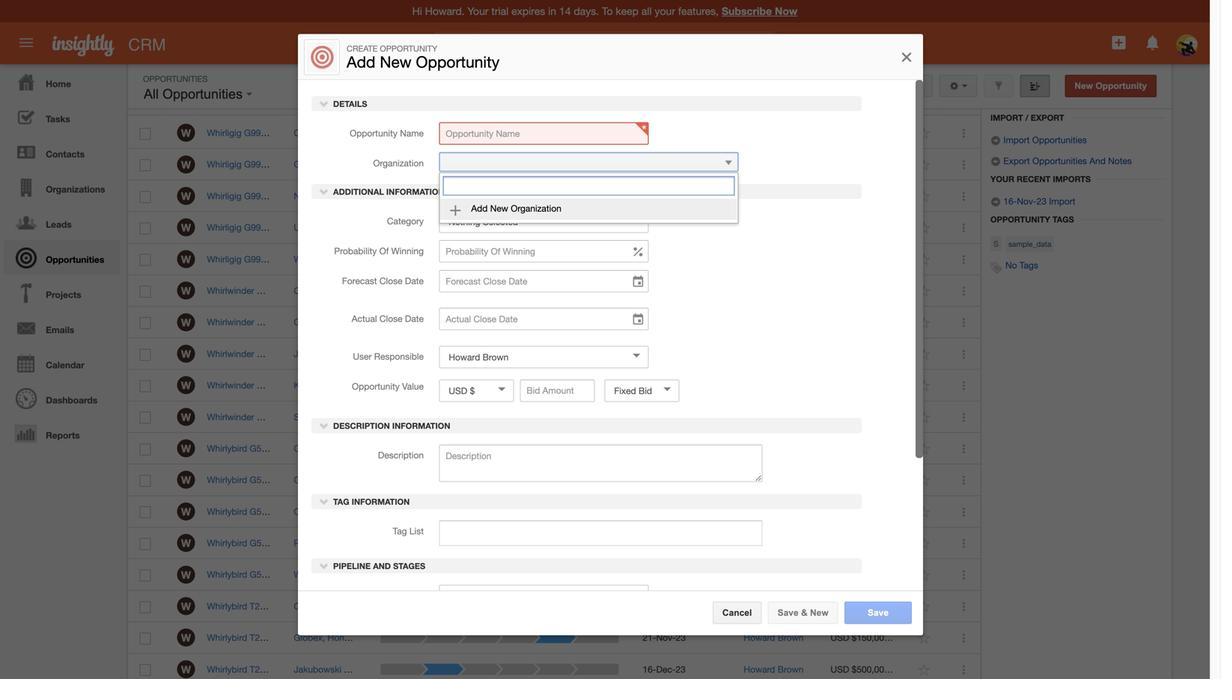 Task type: vqa. For each thing, say whether or not it's contained in the screenshot.
Whirlwinder X520 - King Group - Chris Chen whirlwinder
yes



Task type: locate. For each thing, give the bounding box(es) containing it.
follow image for lisa
[[917, 537, 932, 552]]

new right &
[[810, 608, 829, 618]]

3 t200 from the top
[[250, 665, 270, 675]]

1 vertical spatial and
[[373, 562, 391, 571]]

0 vertical spatial 16-nov-23 cell
[[631, 212, 732, 244]]

x520 for globex
[[257, 317, 277, 328]]

tag list
[[393, 526, 424, 537]]

cyberdyne down whirlybird g550 - warbucks industries - roger mills
[[278, 602, 322, 612]]

forecast down probability
[[342, 276, 377, 286]]

warbucks
[[274, 254, 314, 264], [294, 254, 334, 264], [280, 570, 320, 580], [294, 570, 334, 580]]

organization up whirligig g990 - clampett oil and gas, singapore - aaron lang
[[293, 97, 348, 107]]

1 vertical spatial forecast close date
[[342, 276, 424, 286]]

flores
[[435, 286, 460, 296]]

globex, hong kong link
[[294, 633, 373, 644]]

3 16-dec-23 cell from the top
[[631, 244, 732, 275]]

g550 down whirlwinder x520 - sirius corp. - tina martin
[[250, 444, 272, 454]]

opportunities up all
[[143, 74, 208, 84]]

date field image
[[631, 275, 645, 290], [631, 313, 645, 328]]

university of northumbria link
[[294, 222, 396, 233]]

globex
[[274, 159, 303, 170], [294, 159, 323, 170], [286, 317, 314, 328], [294, 317, 323, 328]]

opportunity value down close icon
[[830, 97, 906, 107]]

save
[[778, 608, 799, 618], [868, 608, 889, 618]]

information
[[386, 187, 444, 197], [392, 421, 450, 431], [352, 497, 410, 507]]

lee down clampett oil and gas, uk
[[349, 317, 364, 328]]

0 vertical spatial 15-nov-23 cell
[[631, 149, 732, 181]]

0 horizontal spatial responsible
[[374, 351, 424, 362]]

whirligig g990 - nakatomi trading corp. - samantha wright link
[[207, 191, 455, 201]]

whirlwinder for whirlwinder x520 - globex - albert lee
[[207, 317, 254, 328]]

name up whirligig g990 - globex - albert lee
[[260, 97, 285, 107]]

howard for usd $‎190,000.00
[[744, 507, 775, 517]]

organization up additional information
[[373, 158, 424, 168]]

9 follow image from the top
[[917, 569, 932, 583]]

warbucks industries
[[294, 254, 376, 264], [294, 570, 376, 580]]

23
[[676, 128, 686, 138], [676, 159, 686, 170], [676, 191, 686, 201], [1037, 196, 1047, 207], [676, 222, 686, 233], [676, 254, 686, 264], [676, 286, 686, 296], [676, 317, 686, 328], [676, 349, 686, 359], [676, 380, 686, 391], [676, 412, 686, 422], [676, 444, 686, 454], [676, 475, 686, 486], [676, 507, 686, 517], [676, 538, 686, 549], [676, 570, 686, 580], [676, 633, 686, 644], [676, 665, 686, 675]]

0 horizontal spatial opportunity name
[[207, 97, 285, 107]]

15- for whirligig g990 - globex - albert lee
[[643, 159, 656, 170]]

gas down 'description information'
[[364, 444, 380, 454]]

whirlybird
[[207, 444, 247, 454], [207, 475, 247, 486], [207, 507, 247, 517], [207, 538, 247, 549], [207, 570, 247, 580], [207, 602, 247, 612], [207, 633, 247, 644], [207, 665, 247, 675]]

2 kong from the left
[[352, 633, 373, 644]]

2 21- from the top
[[643, 633, 656, 644]]

1 vertical spatial warbucks industries link
[[294, 570, 376, 580]]

singapore left lang
[[385, 128, 426, 138]]

warbucks industries link down the parker and company
[[294, 570, 376, 580]]

1 vertical spatial user
[[353, 351, 372, 362]]

16-nov-23 cell for parker
[[631, 528, 732, 560]]

2 spain from the left
[[328, 475, 351, 486]]

opportunity name up whirligig g990 - globex - albert lee
[[207, 97, 285, 107]]

usd for usd $‎120,000.00
[[831, 570, 849, 580]]

1 horizontal spatial add
[[471, 203, 488, 214]]

2 23- from the top
[[643, 507, 656, 517]]

t200 for cyberdyne
[[250, 602, 270, 612]]

parker and company link
[[294, 538, 379, 549]]

1 vertical spatial katherine
[[345, 475, 384, 486]]

gas,
[[345, 128, 363, 138], [364, 128, 383, 138], [356, 286, 375, 296], [364, 286, 383, 296]]

systems up terry at the bottom left
[[340, 602, 375, 612]]

clampett
[[274, 128, 311, 138], [294, 128, 331, 138], [286, 286, 322, 296], [294, 286, 331, 296], [280, 444, 317, 454], [294, 444, 331, 454]]

no tags link
[[1005, 260, 1038, 271]]

0 horizontal spatial tag
[[333, 497, 349, 507]]

save up $‎150,000.00
[[868, 608, 889, 618]]

0 vertical spatial t200
[[250, 602, 270, 612]]

information up 'warren'
[[392, 421, 450, 431]]

spain down whirlybird g550 - clampett oil and gas corp. - katherine warren
[[328, 475, 351, 486]]

follow image for nicole
[[917, 600, 932, 615]]

x520 down whirlwinder x520 - globex - albert lee
[[257, 349, 277, 359]]

whirlybird t200 - globex, hong kong - terry thomas
[[207, 633, 420, 644]]

calendar
[[46, 360, 84, 371]]

1 whirligig from the top
[[207, 128, 242, 138]]

mills for whirlybird g550 - warbucks industries - roger mills
[[397, 570, 415, 580]]

11 w row from the top
[[128, 433, 981, 465]]

1 vertical spatial warbucks industries
[[294, 570, 376, 580]]

chevron down image left the additional
[[319, 186, 329, 197]]

1 horizontal spatial user responsible
[[743, 97, 819, 107]]

w for whirligig g990 - globex - albert lee
[[181, 159, 191, 171]]

7 dec- from the top
[[656, 444, 676, 454]]

w link for whirligig g990 - warbucks industries - roger mills
[[177, 250, 195, 268]]

globex, up 'whirlybird t200 - jakubowski llc - barbara lane' link
[[294, 633, 325, 644]]

university up whirligig g990 - warbucks industries - roger mills
[[274, 222, 314, 233]]

23- for reyes
[[643, 475, 656, 486]]

1 horizontal spatial organization
[[373, 158, 424, 168]]

21-nov-23 cell up cancel
[[631, 560, 732, 591]]

15-nov-23
[[643, 159, 686, 170], [643, 380, 686, 391]]

0 vertical spatial 16-nov-23
[[643, 222, 686, 233]]

0 vertical spatial forecast close date
[[642, 97, 729, 107]]

spain up "oceanic airlines" at left bottom
[[314, 475, 337, 486]]

16- for whirlwinder x520 - globex - albert lee
[[643, 317, 656, 328]]

user responsible inside row
[[743, 97, 819, 107]]

2 vertical spatial 16-nov-23 cell
[[631, 528, 732, 560]]

21-nov-23 for usd $‎150,000.00
[[643, 633, 686, 644]]

row
[[128, 88, 980, 116]]

user responsible
[[743, 97, 819, 107], [353, 351, 424, 362]]

8 howard from the top
[[744, 602, 775, 612]]

1 horizontal spatial responsible
[[766, 97, 819, 107]]

jakubowski llc link down globex, hong kong link
[[294, 665, 360, 675]]

w link for whirlwinder x520 - jakubowski llc - jason castillo
[[177, 345, 195, 363]]

1 horizontal spatial name
[[400, 128, 424, 138]]

uk left nicholas
[[385, 286, 398, 296]]

g550 down whirlybird g550 - globex, spain - katherine reyes
[[250, 507, 272, 517]]

23 for whirlybird g550 - warbucks industries - roger mills
[[676, 570, 686, 580]]

whirligig for whirligig g990 - warbucks industries - roger mills
[[207, 254, 242, 264]]

king up whirlwinder x520 - sirius corp. - tina martin link
[[294, 380, 312, 391]]

singapore left aaron in the top left of the page
[[366, 128, 407, 138]]

16-dec-23 cell
[[631, 118, 732, 149], [631, 181, 732, 212], [631, 244, 732, 275], [631, 275, 732, 307], [631, 307, 732, 339], [631, 402, 732, 433], [631, 433, 732, 465], [631, 655, 732, 680]]

1 vertical spatial 23-nov-23
[[643, 507, 686, 517]]

northumbria
[[327, 222, 377, 233], [346, 222, 396, 233]]

1 warbucks industries link from the top
[[294, 254, 376, 264]]

parker up chevron down icon
[[294, 538, 320, 549]]

2 whirlybird from the top
[[207, 475, 247, 486]]

usd $‎500,000.00
[[831, 665, 902, 675]]

whirligig for whirligig g990 - university of northumbria - paula oliver
[[207, 222, 242, 233]]

howard brown link for usd $‎120,000.00
[[744, 570, 804, 580]]

1 dec- from the top
[[656, 128, 676, 138]]

16-nov-23 cell
[[631, 212, 732, 244], [631, 339, 732, 370], [631, 528, 732, 560]]

date field image for actual close date
[[631, 313, 645, 328]]

7 brown from the top
[[778, 570, 804, 580]]

group
[[306, 380, 331, 391], [314, 380, 340, 391]]

close for actual close date text box
[[379, 313, 402, 324]]

0 vertical spatial roger
[[365, 254, 389, 264]]

usd left $‎270,000.00
[[831, 412, 849, 422]]

23 for whirlybird t200 - globex, hong kong - terry thomas
[[676, 633, 686, 644]]

1 t200 from the top
[[250, 602, 270, 612]]

dec- for whirlwinder x520 - globex - albert lee
[[656, 317, 676, 328]]

0 vertical spatial lee
[[338, 159, 353, 170]]

0 vertical spatial and
[[1090, 156, 1106, 166]]

7 16-dec-23 from the top
[[643, 444, 686, 454]]

king group link
[[294, 380, 340, 391]]

import
[[991, 113, 1023, 123], [1003, 135, 1030, 145], [1049, 196, 1075, 207]]

dec-
[[656, 128, 676, 138], [656, 191, 676, 201], [656, 254, 676, 264], [656, 286, 676, 296], [656, 317, 676, 328], [656, 412, 676, 422], [656, 444, 676, 454], [656, 665, 676, 675]]

2 hong from the left
[[328, 633, 349, 644]]

2 king from the left
[[294, 380, 312, 391]]

pipeline up nicole
[[392, 590, 424, 601]]

new right show sidebar image
[[1075, 81, 1093, 91]]

0 horizontal spatial export
[[1003, 156, 1030, 166]]

nakatomi up whirligig g990 - university of northumbria - paula oliver
[[294, 191, 332, 201]]

12 w link from the top
[[177, 471, 195, 489]]

brown
[[778, 191, 804, 201], [778, 412, 804, 422], [778, 444, 804, 454], [778, 475, 804, 486], [778, 507, 804, 517], [778, 538, 804, 549], [778, 570, 804, 580], [778, 602, 804, 612], [778, 633, 804, 644], [778, 665, 804, 675]]

w for whirlwinder x520 - globex - albert lee
[[181, 317, 191, 329]]

0 vertical spatial jakubowski llc
[[294, 349, 360, 359]]

1 date field image from the top
[[631, 275, 645, 290]]

whirlwinder x520 - clampett oil and gas, uk - nicholas flores link
[[207, 286, 467, 296]]

jakubowski llc for barbara
[[294, 665, 360, 675]]

1 16-dec-23 cell from the top
[[631, 118, 732, 149]]

2 horizontal spatial organization
[[511, 203, 561, 214]]

save & new button
[[768, 602, 838, 625]]

1 vertical spatial opportunity name
[[350, 128, 424, 138]]

usd for usd $‎100,000.00
[[831, 602, 849, 612]]

usd left '$‎450,000.00'
[[831, 191, 849, 201]]

opportunity value inside row
[[830, 97, 906, 107]]

dec- for whirligig g990 - nakatomi trading corp. - samantha wright
[[656, 191, 676, 201]]

5 whirlybird from the top
[[207, 570, 247, 580]]

1 uk from the left
[[377, 286, 390, 296]]

6 follow image from the top
[[917, 474, 932, 488]]

navigation containing home
[[0, 64, 120, 451]]

import left the /
[[991, 113, 1023, 123]]

information down reyes
[[352, 497, 410, 507]]

hong down whirlybird t200 - cyberdyne systems corp. - nicole gomez
[[312, 633, 334, 644]]

21-
[[643, 570, 656, 580], [643, 633, 656, 644]]

5 w from the top
[[181, 253, 191, 266]]

2 21-nov-23 cell from the top
[[631, 623, 732, 655]]

katherine up tag information
[[345, 475, 384, 486]]

8 brown from the top
[[778, 602, 804, 612]]

2 cyberdyne from the left
[[294, 602, 337, 612]]

0 vertical spatial warbucks industries
[[294, 254, 376, 264]]

1 horizontal spatial forecast close date
[[642, 97, 729, 107]]

21-nov-23 cell
[[631, 560, 732, 591], [631, 623, 732, 655]]

katherine left 'warren'
[[400, 444, 438, 454]]

2 21-nov-23 from the top
[[643, 633, 686, 644]]

6 w link from the top
[[177, 282, 195, 300]]

nicholas
[[398, 286, 433, 296]]

whirlwinder x520 - jakubowski llc - jason castillo
[[207, 349, 417, 359]]

1 horizontal spatial opportunity name
[[350, 128, 424, 138]]

g550 up whirlybird g550 - oceanic airlines - mark sakda
[[250, 475, 272, 486]]

0 vertical spatial warbucks industries link
[[294, 254, 376, 264]]

row group
[[128, 118, 981, 680]]

16-nov-23
[[643, 222, 686, 233], [643, 349, 686, 359], [643, 538, 686, 549]]

8 howard brown from the top
[[744, 602, 804, 612]]

1 vertical spatial roger
[[370, 570, 395, 580]]

0 vertical spatial opportunity name
[[207, 97, 285, 107]]

2 vertical spatial information
[[352, 497, 410, 507]]

1 horizontal spatial opportunity value
[[830, 97, 906, 107]]

0 horizontal spatial of
[[316, 222, 324, 233]]

8 whirlybird from the top
[[207, 665, 247, 675]]

howard for usd $‎450,000.00
[[744, 191, 775, 201]]

nov- for whirlybird g550 - warbucks industries - roger mills
[[656, 570, 676, 580]]

usd inside 'cell'
[[831, 665, 849, 675]]

1 follow image from the top
[[917, 127, 932, 141]]

roger left the winning
[[365, 254, 389, 264]]

0 horizontal spatial and
[[373, 562, 391, 571]]

crm
[[128, 35, 166, 54]]

0 vertical spatial responsible
[[766, 97, 819, 107]]

10 w from the top
[[181, 411, 191, 424]]

recycle bin link
[[991, 95, 1069, 107]]

w for whirlybird g550 - oceanic airlines - mark sakda
[[181, 506, 191, 518]]

tag left mark
[[333, 497, 349, 507]]

2 vertical spatial date
[[405, 313, 424, 324]]

w for whirligig g990 - clampett oil and gas, singapore - aaron lang
[[181, 127, 191, 139]]

value down "castillo"
[[402, 381, 424, 392]]

details
[[331, 99, 367, 109]]

warbucks industries up whirlwinder x520 - clampett oil and gas, uk - nicholas flores
[[294, 254, 376, 264]]

usd $‎100,000.00 cell
[[819, 591, 906, 623]]

21-nov-23 cell for usd $‎120,000.00
[[631, 560, 732, 591]]

8 w link from the top
[[177, 345, 195, 363]]

opportunity value inside the add new opportunity dialog
[[352, 381, 424, 392]]

cancel button
[[713, 602, 762, 625]]

23-nov-23 for sakda
[[643, 507, 686, 517]]

and down lisa
[[373, 562, 391, 571]]

howard brown link for usd $‎270,000.00
[[744, 412, 804, 422]]

w link for whirligig g990 - nakatomi trading corp. - samantha wright
[[177, 187, 195, 205]]

0 vertical spatial close
[[682, 97, 707, 107]]

1 systems from the left
[[324, 602, 359, 612]]

0 vertical spatial import
[[991, 113, 1023, 123]]

new inside create opportunity add new opportunity
[[380, 53, 412, 71]]

1 vertical spatial tag
[[393, 526, 407, 537]]

0 horizontal spatial save
[[778, 608, 799, 618]]

chevron down image left details
[[319, 98, 329, 109]]

clampett oil and gas, uk link
[[294, 286, 398, 296]]

16- for whirligig g990 - university of northumbria - paula oliver
[[643, 222, 656, 233]]

parker down tag list
[[393, 538, 419, 549]]

1 vertical spatial opportunity value
[[352, 381, 424, 392]]

1 horizontal spatial forecast
[[642, 97, 680, 107]]

new right create
[[380, 53, 412, 71]]

x520 up whirlwinder x520 - globex - albert lee
[[257, 286, 277, 296]]

description up reyes
[[378, 450, 424, 461]]

clampett oil and gas corp.
[[294, 444, 405, 454]]

value down close icon
[[883, 97, 906, 107]]

information up category
[[386, 187, 444, 197]]

6 howard brown link from the top
[[744, 538, 804, 549]]

5 16-dec-23 cell from the top
[[631, 307, 732, 339]]

whirligig g990 - clampett oil and gas, singapore - aaron lang link
[[207, 128, 469, 138]]

18 w row from the top
[[128, 655, 981, 680]]

2 globex link from the top
[[294, 317, 323, 328]]

chevron down image down globex, spain
[[319, 497, 329, 507]]

w for whirligig g990 - warbucks industries - roger mills
[[181, 253, 191, 266]]

close image
[[899, 48, 914, 66]]

x520 down whirlwinder x520 - king group - chris chen
[[257, 412, 277, 422]]

0 vertical spatial katherine
[[400, 444, 438, 454]]

7 howard brown link from the top
[[744, 570, 804, 580]]

mills
[[391, 254, 410, 264], [397, 570, 415, 580]]

3 follow image from the top
[[917, 221, 932, 236]]

1 vertical spatial 23-
[[643, 507, 656, 517]]

home
[[46, 79, 71, 89]]

show sidebar image
[[1030, 81, 1040, 91]]

2 follow image from the top
[[917, 253, 932, 267]]

16-nov-23 for parker
[[643, 538, 686, 549]]

pipeline right details
[[380, 97, 414, 107]]

5 howard from the top
[[744, 507, 775, 517]]

probability of winning
[[334, 246, 424, 256]]

-
[[268, 128, 272, 138], [409, 128, 413, 138], [268, 159, 272, 170], [306, 159, 309, 170], [268, 191, 272, 201], [372, 191, 376, 201], [268, 222, 272, 233], [380, 222, 383, 233], [268, 254, 272, 264], [359, 254, 362, 264], [280, 286, 283, 296], [392, 286, 396, 296], [280, 317, 283, 328], [317, 317, 320, 328], [280, 349, 283, 359], [355, 349, 358, 359], [280, 380, 283, 391], [334, 380, 337, 391], [280, 412, 283, 422], [335, 412, 339, 422], [274, 444, 278, 454], [394, 444, 397, 454], [274, 475, 278, 486], [339, 475, 343, 486], [274, 507, 278, 517], [347, 507, 351, 517], [274, 538, 278, 549], [368, 538, 371, 549], [274, 570, 278, 580], [364, 570, 368, 580], [272, 602, 276, 612], [387, 602, 390, 612], [272, 633, 276, 644], [360, 633, 364, 644], [272, 665, 276, 675], [347, 665, 351, 675]]

6 16-dec-23 cell from the top
[[631, 402, 732, 433]]

10 howard brown from the top
[[744, 665, 804, 675]]

opportunity value
[[830, 97, 906, 107], [352, 381, 424, 392]]

usd inside cell
[[831, 633, 849, 644]]

0 vertical spatial user
[[743, 97, 763, 107]]

1 vertical spatial 15-nov-23
[[643, 380, 686, 391]]

martin
[[361, 412, 386, 422]]

user
[[743, 97, 763, 107], [353, 351, 372, 362]]

2 w from the top
[[181, 159, 191, 171]]

0 vertical spatial tag
[[333, 497, 349, 507]]

7 follow image from the top
[[917, 506, 932, 520]]

1 horizontal spatial katherine
[[400, 444, 438, 454]]

4 g550 from the top
[[250, 538, 272, 549]]

emails link
[[4, 311, 120, 346]]

7 howard from the top
[[744, 570, 775, 580]]

follow image for martin
[[917, 411, 932, 425]]

pipeline
[[380, 97, 414, 107], [333, 562, 371, 571], [392, 590, 424, 601]]

g550 down whirlybird g550 - oceanic airlines - mark sakda
[[250, 538, 272, 549]]

tag information
[[331, 497, 410, 507]]

1 vertical spatial add
[[471, 203, 488, 214]]

2 date field image from the top
[[631, 313, 645, 328]]

w link for whirlwinder x520 - clampett oil and gas, uk - nicholas flores
[[177, 282, 195, 300]]

usd $‎150,000.00 cell
[[819, 623, 906, 655]]

kong
[[336, 633, 358, 644], [352, 633, 373, 644]]

0 vertical spatial date field image
[[631, 275, 645, 290]]

w link
[[177, 124, 195, 142], [177, 156, 195, 174], [177, 187, 195, 205], [177, 219, 195, 237], [177, 250, 195, 268], [177, 282, 195, 300], [177, 314, 195, 331], [177, 345, 195, 363], [177, 377, 195, 395], [177, 408, 195, 426], [177, 440, 195, 458], [177, 471, 195, 489], [177, 503, 195, 521], [177, 535, 195, 553], [177, 566, 195, 584], [177, 598, 195, 616], [177, 629, 195, 647], [177, 661, 195, 679]]

4 whirligig from the top
[[207, 222, 242, 233]]

x520 up whirlwinder x520 - jakubowski llc - jason castillo
[[257, 317, 277, 328]]

0 vertical spatial 21-nov-23 cell
[[631, 560, 732, 591]]

$‎450,000.00
[[852, 191, 902, 201]]

0 horizontal spatial opportunity value
[[352, 381, 424, 392]]

follow image for singapore
[[917, 127, 932, 141]]

0 vertical spatial 15-nov-23
[[643, 159, 686, 170]]

1 vertical spatial name
[[400, 128, 424, 138]]

hong down whirlybird t200 - cyberdyne systems corp. - nicole gomez link at bottom
[[328, 633, 349, 644]]

0 horizontal spatial organization
[[293, 97, 348, 107]]

whirlwinder x520 - clampett oil and gas, uk - nicholas flores
[[207, 286, 460, 296]]

lee
[[338, 159, 353, 170], [349, 317, 364, 328]]

whirligig g990 - warbucks industries - roger mills
[[207, 254, 410, 264]]

0 vertical spatial value
[[883, 97, 906, 107]]

howard brown link for usd $‎190,000.00
[[744, 507, 804, 517]]

1 horizontal spatial value
[[883, 97, 906, 107]]

category
[[387, 216, 424, 226]]

tasks link
[[4, 100, 120, 135]]

3 whirligig from the top
[[207, 191, 242, 201]]

None checkbox
[[139, 95, 150, 107], [140, 160, 151, 172], [140, 223, 151, 235], [140, 254, 151, 266], [140, 317, 151, 329], [140, 349, 151, 361], [140, 381, 151, 393], [140, 412, 151, 424], [140, 444, 151, 456], [140, 602, 151, 614], [140, 633, 151, 645], [140, 665, 151, 677], [139, 95, 150, 107], [140, 160, 151, 172], [140, 223, 151, 235], [140, 254, 151, 266], [140, 317, 151, 329], [140, 349, 151, 361], [140, 381, 151, 393], [140, 412, 151, 424], [140, 444, 151, 456], [140, 602, 151, 614], [140, 633, 151, 645], [140, 665, 151, 677]]

16-dec-23 for whirlybird t200 - jakubowski llc - barbara lane
[[643, 665, 686, 675]]

Search this list... text field
[[723, 75, 892, 97]]

save for save
[[868, 608, 889, 618]]

airlines up the parker and company
[[329, 507, 359, 517]]

9 howard from the top
[[744, 633, 775, 644]]

17 w from the top
[[181, 632, 191, 645]]

t200 down whirlybird g550 - warbucks industries - roger mills
[[250, 602, 270, 612]]

mills up nicole
[[397, 570, 415, 580]]

follow image
[[917, 190, 932, 204], [917, 253, 932, 267], [917, 285, 932, 299], [917, 316, 932, 330], [917, 411, 932, 425], [917, 474, 932, 488], [917, 600, 932, 615], [917, 632, 932, 646], [917, 664, 932, 678]]

2 vertical spatial 16-nov-23
[[643, 538, 686, 549]]

nov- for whirlwinder x520 - king group - chris chen
[[656, 380, 676, 391]]

opportunities right all
[[162, 86, 243, 102]]

7 howard brown from the top
[[744, 570, 804, 580]]

2 nakatomi from the left
[[294, 191, 332, 201]]

kong up barbara
[[352, 633, 373, 644]]

mills for whirligig g990 - warbucks industries - roger mills
[[391, 254, 410, 264]]

close
[[682, 97, 707, 107], [379, 276, 402, 286], [379, 313, 402, 324]]

export up your
[[1003, 156, 1030, 166]]

howard brown for usd $‎150,000.00
[[744, 633, 804, 644]]

4 16-dec-23 cell from the top
[[631, 275, 732, 307]]

kong left terry at the bottom left
[[336, 633, 358, 644]]

16-dec-23 cell for whirligig g990 - nakatomi trading corp. - samantha wright
[[631, 181, 732, 212]]

9 howard brown from the top
[[744, 633, 804, 644]]

tags
[[1020, 260, 1038, 271]]

oceanic
[[280, 507, 313, 517], [294, 507, 327, 517]]

1 vertical spatial jakubowski llc
[[294, 665, 360, 675]]

1 vertical spatial pipeline
[[333, 562, 371, 571]]

gas down tina at the bottom of page
[[350, 444, 366, 454]]

usd $‎120,000.00 cell
[[819, 560, 906, 591]]

usd $‎500,000.00 cell
[[819, 655, 906, 680]]

howard for usd $‎100,000.00
[[744, 602, 775, 612]]

4 g990 from the top
[[244, 222, 266, 233]]

7 16-dec-23 cell from the top
[[631, 433, 732, 465]]

Description text field
[[439, 445, 762, 482]]

lee up the additional
[[338, 159, 353, 170]]

nov- for whirligig g990 - university of northumbria - paula oliver
[[656, 222, 676, 233]]

of
[[316, 222, 324, 233], [336, 222, 344, 233]]

0 vertical spatial 23-nov-23
[[643, 475, 686, 486]]

3 g990 from the top
[[244, 191, 266, 201]]

opportunities up projects link
[[46, 255, 104, 265]]

and inside the add new opportunity dialog
[[373, 562, 391, 571]]

description up clampett oil and gas corp.
[[333, 421, 390, 431]]

1 vertical spatial lee
[[349, 317, 364, 328]]

king up whirlwinder x520 - sirius corp. - tina martin
[[286, 380, 304, 391]]

23 for whirlybird g550 - oceanic airlines - mark sakda
[[676, 507, 686, 517]]

g550 down whirlybird g550 - parker and company - lisa parker
[[250, 570, 272, 580]]

tina
[[341, 412, 358, 422]]

jakubowski
[[286, 349, 333, 359], [294, 349, 341, 359], [278, 665, 326, 675], [294, 665, 341, 675]]

globex, hong kong
[[294, 633, 373, 644]]

howard brown for usd $‎120,000.00
[[744, 570, 804, 580]]

forecast close date inside the add new opportunity dialog
[[342, 276, 424, 286]]

x520 for king
[[257, 380, 277, 391]]

w for whirlybird g550 - warbucks industries - roger mills
[[181, 569, 191, 582]]

reports link
[[4, 416, 120, 451]]

list
[[409, 526, 424, 537]]

2 singapore from the left
[[385, 128, 426, 138]]

oceanic airlines
[[294, 507, 359, 517]]

3 16-nov-23 cell from the top
[[631, 528, 732, 560]]

follow image for corp.
[[917, 443, 932, 457]]

8 w from the top
[[181, 348, 191, 360]]

16 w link from the top
[[177, 598, 195, 616]]

save for save & new
[[778, 608, 799, 618]]

7 usd from the top
[[831, 665, 849, 675]]

and left notes at the top
[[1090, 156, 1106, 166]]

cyberdyne down the whirlybird g550 - warbucks industries - roger mills link
[[294, 602, 337, 612]]

2 chevron down image from the top
[[319, 186, 329, 197]]

usd left '$‎190,000.00'
[[831, 507, 849, 517]]

t200 down whirlybird t200 - globex, hong kong - terry thomas
[[250, 665, 270, 675]]

w row
[[128, 118, 981, 149], [128, 149, 981, 181], [128, 181, 981, 212], [128, 212, 981, 244], [128, 244, 981, 275], [128, 275, 981, 307], [128, 307, 981, 339], [128, 339, 981, 370], [128, 370, 981, 402], [128, 402, 981, 433], [128, 433, 981, 465], [128, 465, 981, 497], [128, 497, 981, 528], [128, 528, 981, 560], [128, 560, 981, 591], [128, 591, 981, 623], [128, 623, 981, 655], [128, 655, 981, 680]]

refresh list image
[[909, 81, 923, 91]]

lee for whirlwinder x520 - globex - albert lee
[[349, 317, 364, 328]]

reports
[[46, 430, 80, 441]]

2 16-nov-23 from the top
[[643, 349, 686, 359]]

tag for tag information
[[333, 497, 349, 507]]

5 w row from the top
[[128, 244, 981, 275]]

g990 for warbucks
[[244, 254, 266, 264]]

follow image
[[917, 127, 932, 141], [917, 158, 932, 172], [917, 221, 932, 236], [917, 348, 932, 362], [917, 379, 932, 394], [917, 443, 932, 457], [917, 506, 932, 520], [917, 537, 932, 552], [917, 569, 932, 583]]

2 dec- from the top
[[656, 191, 676, 201]]

Forecast Close Date text field
[[439, 270, 649, 293]]

nakatomi down whirligig g990 - globex - albert lee link
[[274, 191, 313, 201]]

roger down lisa
[[370, 570, 395, 580]]

1 vertical spatial t200
[[250, 633, 270, 644]]

1 vertical spatial responsible
[[374, 351, 424, 362]]

emails
[[46, 325, 74, 335]]

opportunity name down details
[[350, 128, 424, 138]]

2 vertical spatial t200
[[250, 665, 270, 675]]

company up chevron down icon
[[326, 538, 365, 549]]

sample_data link
[[1005, 237, 1054, 252]]

name left lang
[[400, 128, 424, 138]]

tag left list
[[393, 526, 407, 537]]

1 vertical spatial 21-
[[643, 633, 656, 644]]

1 horizontal spatial export
[[1031, 113, 1064, 123]]

jakubowski llc link
[[294, 349, 360, 359], [294, 665, 360, 675]]

1 15- from the top
[[643, 159, 656, 170]]

g990 for clampett
[[244, 128, 266, 138]]

sample_data
[[1008, 240, 1051, 249]]

forecast
[[642, 97, 680, 107], [342, 276, 377, 286]]

warren
[[441, 444, 469, 454]]

23-nov-23 cell
[[631, 465, 732, 497], [631, 497, 732, 528]]

row containing opportunity name
[[128, 88, 980, 116]]

dec- for whirlybird t200 - jakubowski llc - barbara lane
[[656, 665, 676, 675]]

cell
[[732, 118, 819, 149], [819, 118, 906, 149], [732, 149, 819, 181], [819, 149, 906, 181], [732, 212, 819, 244], [819, 212, 906, 244], [732, 244, 819, 275], [819, 244, 906, 275], [732, 275, 819, 307], [819, 275, 906, 307], [732, 307, 819, 339], [819, 307, 906, 339], [732, 339, 819, 370], [819, 339, 906, 370], [732, 370, 819, 402], [819, 370, 906, 402], [819, 433, 906, 465], [819, 465, 906, 497], [819, 528, 906, 560], [369, 591, 631, 623], [631, 591, 732, 623]]

uk
[[377, 286, 390, 296], [385, 286, 398, 296]]

1 vertical spatial albert
[[323, 317, 347, 328]]

northumbria up probability
[[327, 222, 377, 233]]

g990
[[244, 128, 266, 138], [244, 159, 266, 170], [244, 191, 266, 201], [244, 222, 266, 233], [244, 254, 266, 264]]

whirlwinder for whirlwinder x520 - clampett oil and gas, uk - nicholas flores
[[207, 286, 254, 296]]

2 vertical spatial close
[[379, 313, 402, 324]]

g550 for oceanic
[[250, 507, 272, 517]]

0 vertical spatial 21-nov-23
[[643, 570, 686, 580]]

Probability Of Winning text field
[[439, 240, 649, 263]]

globex, up whirlybird t200 - jakubowski llc - barbara lane
[[278, 633, 310, 644]]

export down bin
[[1031, 113, 1064, 123]]

sirius down whirlwinder x520 - king group - chris chen
[[286, 412, 308, 422]]

1 16-nov-23 cell from the top
[[631, 212, 732, 244]]

airlines up parker and company link at the bottom of page
[[316, 507, 345, 517]]

of down whirligig g990 - nakatomi trading corp. - samantha wright
[[316, 222, 324, 233]]

3 chevron down image from the top
[[319, 421, 329, 431]]

navigation
[[0, 64, 120, 451]]

1 horizontal spatial save
[[868, 608, 889, 618]]

howard brown link for usd $‎500,000.00
[[744, 665, 804, 675]]

0 horizontal spatial name
[[260, 97, 285, 107]]

1 x520 from the top
[[257, 286, 277, 296]]

0 vertical spatial description
[[333, 421, 390, 431]]

opportunities up export opportunities and notes "link"
[[1032, 135, 1087, 145]]

1 vertical spatial date field image
[[631, 313, 645, 328]]

brown for usd $‎500,000.00
[[778, 665, 804, 675]]

1 vertical spatial information
[[392, 421, 450, 431]]

add new opportunity dialog
[[298, 34, 923, 680]]

opportunity name inside row
[[207, 97, 285, 107]]

1 vertical spatial description
[[378, 450, 424, 461]]

globex link
[[294, 159, 323, 170], [294, 317, 323, 328]]

6 16-dec-23 from the top
[[643, 412, 686, 422]]

16-nov-23 cell for oliver
[[631, 212, 732, 244]]

1 oceanic from the left
[[280, 507, 313, 517]]

1 horizontal spatial user
[[743, 97, 763, 107]]

15-nov-23 for whirligig g990 - globex - albert lee
[[643, 159, 686, 170]]

usd up usd $‎500,000.00 'cell'
[[831, 633, 849, 644]]

2 vertical spatial import
[[1049, 196, 1075, 207]]

Bid Amount text field
[[520, 380, 595, 402]]

3 g550 from the top
[[250, 507, 272, 517]]

1 howard from the top
[[744, 191, 775, 201]]

howard brown for usd $‎500,000.00
[[744, 665, 804, 675]]

sirius down whirlwinder x520 - king group - chris chen link
[[294, 412, 316, 422]]

0 horizontal spatial user
[[353, 351, 372, 362]]

jakubowski llc
[[294, 349, 360, 359], [294, 665, 360, 675]]

1 vertical spatial forecast
[[342, 276, 377, 286]]

4 w link from the top
[[177, 219, 195, 237]]

value inside row
[[883, 97, 906, 107]]

Opportunity Name text field
[[439, 122, 649, 145]]

10 w link from the top
[[177, 408, 195, 426]]

1 21-nov-23 cell from the top
[[631, 560, 732, 591]]

close inside row
[[682, 97, 707, 107]]

2 23-nov-23 from the top
[[643, 507, 686, 517]]

warbucks industries for g990
[[294, 254, 376, 264]]

thomas
[[388, 633, 420, 644]]

responsible inside the add new opportunity dialog
[[374, 351, 424, 362]]

2 whirligig from the top
[[207, 159, 242, 170]]

all opportunities button
[[140, 83, 256, 106]]

leads
[[46, 219, 72, 230]]

23 for whirlwinder x520 - sirius corp. - tina martin
[[676, 412, 686, 422]]

1 vertical spatial 16-nov-23 cell
[[631, 339, 732, 370]]

1 vertical spatial value
[[402, 381, 424, 392]]

0 vertical spatial 21-
[[643, 570, 656, 580]]

0 vertical spatial 23-
[[643, 475, 656, 486]]

new up probability of winning text field
[[490, 203, 508, 214]]

responsible
[[766, 97, 819, 107], [374, 351, 424, 362]]

None checkbox
[[140, 128, 151, 140], [140, 191, 151, 203], [140, 286, 151, 298], [140, 475, 151, 487], [140, 507, 151, 519], [140, 539, 151, 551], [140, 570, 151, 582], [140, 128, 151, 140], [140, 191, 151, 203], [140, 286, 151, 298], [140, 475, 151, 487], [140, 507, 151, 519], [140, 539, 151, 551], [140, 570, 151, 582]]

howard for usd $‎150,000.00
[[744, 633, 775, 644]]

mills right of
[[391, 254, 410, 264]]

albert up whirligig g990 - nakatomi trading corp. - samantha wright
[[312, 159, 335, 170]]

0 vertical spatial user responsible
[[743, 97, 819, 107]]

1 vertical spatial globex link
[[294, 317, 323, 328]]

1 g990 from the top
[[244, 128, 266, 138]]

6 brown from the top
[[778, 538, 804, 549]]

clampett oil and gas, uk
[[294, 286, 398, 296]]

1 howard brown link from the top
[[744, 191, 804, 201]]

1 brown from the top
[[778, 191, 804, 201]]

uk up actual close date
[[377, 286, 390, 296]]

usd $‎270,000.00 cell
[[819, 402, 906, 433]]

15-nov-23 cell
[[631, 149, 732, 181], [631, 370, 732, 402]]

1 vertical spatial close
[[379, 276, 402, 286]]

follow image for uk
[[917, 285, 932, 299]]

globex link up whirligig g990 - nakatomi trading corp. - samantha wright
[[294, 159, 323, 170]]

0 vertical spatial name
[[260, 97, 285, 107]]

g990 for globex
[[244, 159, 266, 170]]

4 16-dec-23 from the top
[[643, 286, 686, 296]]

description for description information
[[333, 421, 390, 431]]

1 vertical spatial 15-nov-23 cell
[[631, 370, 732, 402]]

None text field
[[443, 176, 735, 196]]

0 vertical spatial mills
[[391, 254, 410, 264]]

import up tags
[[1049, 196, 1075, 207]]

usd left $‎120,000.00
[[831, 570, 849, 580]]

Actual Close Date text field
[[439, 308, 649, 331]]

x520
[[257, 286, 277, 296], [257, 317, 277, 328], [257, 349, 277, 359], [257, 380, 277, 391], [257, 412, 277, 422]]

chevron down image
[[319, 98, 329, 109], [319, 186, 329, 197], [319, 421, 329, 431], [319, 497, 329, 507]]



Task type: describe. For each thing, give the bounding box(es) containing it.
g990 for university
[[244, 222, 266, 233]]

whirlybird for whirlybird g550 - clampett oil and gas corp. - katherine warren
[[207, 444, 247, 454]]

pipeline and stages
[[331, 562, 425, 571]]

jason
[[361, 349, 385, 359]]

projects link
[[4, 276, 120, 311]]

2 university from the left
[[294, 222, 333, 233]]

warbucks industries for g550
[[294, 570, 376, 580]]

w for whirlybird g550 - parker and company - lisa parker
[[181, 538, 191, 550]]

16-dec-23 for whirlwinder x520 - sirius corp. - tina martin
[[643, 412, 686, 422]]

follow image for terry
[[917, 632, 932, 646]]

new inside new opportunity link
[[1075, 81, 1093, 91]]

reyes
[[386, 475, 411, 486]]

1 spain from the left
[[314, 475, 337, 486]]

2 vertical spatial organization
[[511, 203, 561, 214]]

2 w row from the top
[[128, 149, 981, 181]]

whirlybird g550 - oceanic airlines - mark sakda
[[207, 507, 401, 517]]

all
[[144, 86, 159, 102]]

w link for whirlybird g550 - parker and company - lisa parker
[[177, 535, 195, 553]]

imports
[[1053, 174, 1091, 184]]

usd $‎190,000.00
[[831, 507, 902, 517]]

parker and company
[[294, 538, 379, 549]]

4 follow image from the top
[[917, 316, 932, 330]]

samantha
[[378, 191, 419, 201]]

no tags
[[1005, 260, 1038, 271]]

howard for usd $‎120,000.00
[[744, 570, 775, 580]]

15- for whirlwinder x520 - king group - chris chen
[[643, 380, 656, 391]]

whirligig g990 - clampett oil and gas, singapore - aaron lang
[[207, 128, 461, 138]]

new inside 'save & new' button
[[810, 608, 829, 618]]

chevron down image for tag information
[[319, 497, 329, 507]]

name inside row
[[260, 97, 285, 107]]

23-nov-23 cell for whirlybird g550 - oceanic airlines - mark sakda
[[631, 497, 732, 528]]

globex, spain
[[294, 475, 351, 486]]

opportunity name inside the add new opportunity dialog
[[350, 128, 424, 138]]

3 w row from the top
[[128, 181, 981, 212]]

castillo
[[387, 349, 417, 359]]

opportunities link
[[4, 240, 120, 276]]

whirlybird t200 - jakubowski llc - barbara lane
[[207, 665, 407, 675]]

forecast close date inside row
[[642, 97, 729, 107]]

tasks
[[46, 114, 70, 124]]

16-dec-23 cell for whirlwinder x520 - sirius corp. - tina martin
[[631, 402, 732, 433]]

16-dec-23 for whirligig g990 - warbucks industries - roger mills
[[643, 254, 686, 264]]

g550 for globex,
[[250, 475, 272, 486]]

1 singapore from the left
[[366, 128, 407, 138]]

nov- for whirlybird g550 - oceanic airlines - mark sakda
[[656, 507, 676, 517]]

4 brown from the top
[[778, 475, 804, 486]]

clampett oil and gas, singapore link
[[294, 128, 426, 138]]

12 w row from the top
[[128, 465, 981, 497]]

w for whirlwinder x520 - king group - chris chen
[[181, 380, 191, 392]]

23 for whirlwinder x520 - clampett oil and gas, uk - nicholas flores
[[676, 286, 686, 296]]

whirligig g990 - university of northumbria - paula oliver link
[[207, 222, 441, 233]]

terry
[[366, 633, 386, 644]]

9 w row from the top
[[128, 370, 981, 402]]

whirligig g990 - globex - albert lee link
[[207, 159, 360, 170]]

whirlybird for whirlybird t200 - globex, hong kong - terry thomas
[[207, 633, 247, 644]]

16-dec-23 cell for whirlwinder x520 - globex - albert lee
[[631, 307, 732, 339]]

$‎190,000.00
[[852, 507, 902, 517]]

1 hong from the left
[[312, 633, 334, 644]]

sirius corp.
[[294, 412, 341, 422]]

usd $‎190,000.00 cell
[[819, 497, 906, 528]]

globex, up whirlybird g550 - oceanic airlines - mark sakda link
[[294, 475, 325, 486]]

1 nakatomi from the left
[[274, 191, 313, 201]]

add new organization
[[471, 203, 561, 214]]

whirligig g990 - globex - albert lee
[[207, 159, 353, 170]]

calendar link
[[4, 346, 120, 381]]

dashboards
[[46, 395, 97, 406]]

whirlwinder x520 - globex - albert lee
[[207, 317, 364, 328]]

dec- for whirlwinder x520 - clampett oil and gas, uk - nicholas flores
[[656, 286, 676, 296]]

23 for whirligig g990 - university of northumbria - paula oliver
[[676, 222, 686, 233]]

w for whirlybird g550 - clampett oil and gas corp. - katherine warren
[[181, 443, 191, 455]]

2 parker from the left
[[294, 538, 320, 549]]

16- for whirligig g990 - warbucks industries - roger mills
[[643, 254, 656, 264]]

albert for whirligig g990 - globex - albert lee
[[312, 159, 335, 170]]

dec- for whirligig g990 - clampett oil and gas, singapore - aaron lang
[[656, 128, 676, 138]]

w link for whirlybird g550 - globex, spain - katherine reyes
[[177, 471, 195, 489]]

w for whirlybird t200 - globex, hong kong - terry thomas
[[181, 632, 191, 645]]

2 systems from the left
[[340, 602, 375, 612]]

nov- for whirlybird t200 - globex, hong kong - terry thomas
[[656, 633, 676, 644]]

0 vertical spatial export
[[1031, 113, 1064, 123]]

new opportunity
[[1075, 81, 1147, 91]]

2 oceanic from the left
[[294, 507, 327, 517]]

w link for whirlwinder x520 - sirius corp. - tina martin
[[177, 408, 195, 426]]

import opportunities
[[1001, 135, 1087, 145]]

3 howard brown link from the top
[[744, 444, 804, 454]]

tags
[[1053, 215, 1074, 225]]

14 w row from the top
[[128, 528, 981, 560]]

recent
[[1017, 174, 1051, 184]]

1 trading from the left
[[315, 191, 345, 201]]

16-dec-23 for whirligig g990 - nakatomi trading corp. - samantha wright
[[643, 191, 686, 201]]

16-dec-23 cell for whirligig g990 - warbucks industries - roger mills
[[631, 244, 732, 275]]

usd $‎120,000.00
[[831, 570, 902, 580]]

sirius corp. link
[[294, 412, 341, 422]]

w for whirlybird t200 - jakubowski llc - barbara lane
[[181, 664, 191, 676]]

15-nov-23 cell for whirlwinder x520 - king group - chris chen
[[631, 370, 732, 402]]

nakatomi trading corp.
[[294, 191, 389, 201]]

user responsible inside the add new opportunity dialog
[[353, 351, 424, 362]]

usd for usd $‎270,000.00
[[831, 412, 849, 422]]

winning
[[391, 246, 424, 256]]

subscribe
[[722, 5, 772, 17]]

2 trading from the left
[[335, 191, 364, 201]]

create opportunity add new opportunity
[[347, 44, 500, 71]]

brown for usd $‎190,000.00
[[778, 507, 804, 517]]

cyberdyne systems corp. link
[[294, 602, 399, 612]]

howard brown for usd $‎100,000.00
[[744, 602, 804, 612]]

date inside row
[[709, 97, 729, 107]]

user inside the add new opportunity dialog
[[353, 351, 372, 362]]

w link for whirlybird g550 - clampett oil and gas corp. - katherine warren
[[177, 440, 195, 458]]

forecast inside row
[[642, 97, 680, 107]]

import for import / export
[[991, 113, 1023, 123]]

2 follow image from the top
[[917, 158, 932, 172]]

3 brown from the top
[[778, 444, 804, 454]]

follow image for castillo
[[917, 348, 932, 362]]

$‎150,000.00
[[852, 633, 902, 644]]

1 w row from the top
[[128, 118, 981, 149]]

whirligig g990 - warbucks industries - roger mills link
[[207, 254, 417, 264]]

whirlybird g550 - clampett oil and gas corp. - katherine warren link
[[207, 444, 477, 454]]

oceanic airlines link
[[294, 507, 359, 517]]

g550 for parker
[[250, 538, 272, 549]]

15-nov-23 for whirlwinder x520 - king group - chris chen
[[643, 380, 686, 391]]

1 gas from the left
[[350, 444, 366, 454]]

4 w row from the top
[[128, 212, 981, 244]]

notes
[[1108, 156, 1132, 166]]

name inside the add new opportunity dialog
[[400, 128, 424, 138]]

lisa
[[374, 538, 390, 549]]

stages
[[393, 562, 425, 571]]

21- for usd $‎120,000.00
[[643, 570, 656, 580]]

1 parker from the left
[[280, 538, 306, 549]]

whirlybird for whirlybird t200 - jakubowski llc - barbara lane
[[207, 665, 247, 675]]

g550 for clampett
[[250, 444, 272, 454]]

4 howard from the top
[[744, 475, 775, 486]]

leads link
[[4, 205, 120, 240]]

chen
[[363, 380, 385, 391]]

user inside row
[[743, 97, 763, 107]]

follow image for samantha
[[917, 190, 932, 204]]

whirlybird for whirlybird g550 - warbucks industries - roger mills
[[207, 570, 247, 580]]

10 w row from the top
[[128, 402, 981, 433]]

brown for usd $‎150,000.00
[[778, 633, 804, 644]]

21-nov-23 for usd $‎120,000.00
[[643, 570, 686, 580]]

$‎270,000.00
[[852, 412, 902, 422]]

23- for sakda
[[643, 507, 656, 517]]

1 of from the left
[[316, 222, 324, 233]]

recycle bin
[[1005, 95, 1061, 105]]

16- for whirlwinder x520 - jakubowski llc - jason castillo
[[643, 349, 656, 359]]

2 group from the left
[[314, 380, 340, 391]]

lang
[[441, 128, 461, 138]]

/
[[1025, 113, 1028, 123]]

brown for usd $‎450,000.00
[[778, 191, 804, 201]]

16-dec-23 for whirligig g990 - clampett oil and gas, singapore - aaron lang
[[643, 128, 686, 138]]

opportunities all opportunities
[[143, 74, 246, 102]]

16- for whirlybird g550 - clampett oil and gas corp. - katherine warren
[[643, 444, 656, 454]]

15 w row from the top
[[128, 560, 981, 591]]

whirlybird t200 - jakubowski llc - barbara lane link
[[207, 665, 415, 675]]

follow image for chen
[[917, 379, 932, 394]]

usd $‎150,000.00
[[831, 633, 902, 644]]

6 howard from the top
[[744, 538, 775, 549]]

17 w row from the top
[[128, 623, 981, 655]]

notifications image
[[1144, 34, 1162, 52]]

export opportunities and notes link
[[991, 156, 1132, 166]]

whirligig for whirligig g990 - nakatomi trading corp. - samantha wright
[[207, 191, 242, 201]]

3 howard brown from the top
[[744, 444, 804, 454]]

bin
[[1047, 95, 1061, 105]]

1 company from the left
[[326, 538, 365, 549]]

0 vertical spatial information
[[386, 187, 444, 197]]

13 w row from the top
[[128, 497, 981, 528]]

2 company from the left
[[340, 538, 379, 549]]

2 of from the left
[[336, 222, 344, 233]]

2 airlines from the left
[[329, 507, 359, 517]]

globex, spain link
[[294, 475, 351, 486]]

whirlybird g550 - warbucks industries - roger mills
[[207, 570, 415, 580]]

6 howard brown from the top
[[744, 538, 804, 549]]

g550 for warbucks
[[250, 570, 272, 580]]

3 parker from the left
[[393, 538, 419, 549]]

whirlwinder x520 - jakubowski llc - jason castillo link
[[207, 349, 425, 359]]

w for whirlybird g550 - globex, spain - katherine reyes
[[181, 474, 191, 487]]

1 king from the left
[[286, 380, 304, 391]]

subscribe now link
[[722, 5, 798, 17]]

organization inside the add new opportunity dialog
[[373, 158, 424, 168]]

16- for whirlybird t200 - jakubowski llc - barbara lane
[[643, 665, 656, 675]]

1 horizontal spatial and
[[1090, 156, 1106, 166]]

follow image for sakda
[[917, 506, 932, 520]]

16- for whirligig g990 - nakatomi trading corp. - samantha wright
[[643, 191, 656, 201]]

of
[[379, 246, 389, 256]]

1 airlines from the left
[[316, 507, 345, 517]]

organization inside row
[[293, 97, 348, 107]]

2 northumbria from the left
[[346, 222, 396, 233]]

2 vertical spatial pipeline
[[392, 590, 424, 601]]

whirlybird for whirlybird t200 - cyberdyne systems corp. - nicole gomez
[[207, 602, 247, 612]]

gomez
[[420, 602, 449, 612]]

import for import opportunities
[[1003, 135, 1030, 145]]

1 university from the left
[[274, 222, 314, 233]]

lee for whirligig g990 - globex - albert lee
[[338, 159, 353, 170]]

recycle
[[1005, 95, 1045, 105]]

w for whirligig g990 - nakatomi trading corp. - samantha wright
[[181, 190, 191, 203]]

Search all data.... text field
[[480, 31, 775, 58]]

2 uk from the left
[[385, 286, 398, 296]]

23 for whirlybird g550 - globex, spain - katherine reyes
[[676, 475, 686, 486]]

1 cyberdyne from the left
[[278, 602, 322, 612]]

additional
[[333, 187, 384, 197]]

w for whirlwinder x520 - jakubowski llc - jason castillo
[[181, 348, 191, 360]]

actual close date
[[352, 313, 424, 324]]

2 16-nov-23 cell from the top
[[631, 339, 732, 370]]

chevron down image
[[319, 561, 329, 571]]

6 w row from the top
[[128, 275, 981, 307]]

organizations link
[[4, 170, 120, 205]]

s
[[993, 239, 999, 249]]

opportunities up imports in the top of the page
[[1032, 156, 1087, 166]]

1 vertical spatial export
[[1003, 156, 1030, 166]]

import opportunities link
[[991, 135, 1087, 145]]

responsible inside row
[[766, 97, 819, 107]]

16 w row from the top
[[128, 591, 981, 623]]

add inside create opportunity add new opportunity
[[347, 53, 375, 71]]

follow image for mills
[[917, 569, 932, 583]]

no
[[1005, 260, 1017, 271]]

aaron
[[415, 128, 439, 138]]

globex, up whirlybird g550 - oceanic airlines - mark sakda
[[280, 475, 311, 486]]

4 howard brown link from the top
[[744, 475, 804, 486]]

howard brown link for usd $‎100,000.00
[[744, 602, 804, 612]]

16-dec-23 for whirlwinder x520 - clampett oil and gas, uk - nicholas flores
[[643, 286, 686, 296]]

percent field image
[[631, 245, 645, 260]]

whirlwinder x520 - king group - chris chen link
[[207, 380, 392, 391]]

0 horizontal spatial katherine
[[345, 475, 384, 486]]

university of northumbria
[[294, 222, 396, 233]]

1 kong from the left
[[336, 633, 358, 644]]

23 for whirligig g990 - globex - albert lee
[[676, 159, 686, 170]]

16-nov-23 import link
[[991, 196, 1075, 207]]

w for whirlwinder x520 - sirius corp. - tina martin
[[181, 411, 191, 424]]

new opportunity link
[[1065, 75, 1157, 97]]

$‎500,000.00
[[852, 665, 902, 675]]

now
[[775, 5, 798, 17]]

0 vertical spatial pipeline
[[380, 97, 414, 107]]

1 group from the left
[[306, 380, 331, 391]]

8 w row from the top
[[128, 339, 981, 370]]

nakatomi trading corp. link
[[294, 191, 389, 201]]

date for forecast close date text box
[[405, 276, 424, 286]]

forecast inside the add new opportunity dialog
[[342, 276, 377, 286]]

16-dec-23 cell for whirlybird t200 - jakubowski llc - barbara lane
[[631, 655, 732, 680]]

whirlybird for whirlybird g550 - oceanic airlines - mark sakda
[[207, 507, 247, 517]]

value inside the add new opportunity dialog
[[402, 381, 424, 392]]

cyberdyne systems corp.
[[294, 602, 399, 612]]

23 for whirlwinder x520 - globex - albert lee
[[676, 317, 686, 328]]

whirlybird g550 - globex, spain - katherine reyes link
[[207, 475, 418, 486]]

home link
[[4, 64, 120, 100]]

create
[[347, 44, 378, 53]]

2 sirius from the left
[[294, 412, 316, 422]]

7 w row from the top
[[128, 307, 981, 339]]

16-dec-23 for whirlybird g550 - clampett oil and gas corp. - katherine warren
[[643, 444, 686, 454]]

t200 for jakubowski
[[250, 665, 270, 675]]

usd $‎450,000.00 cell
[[819, 181, 906, 212]]

3 howard from the top
[[744, 444, 775, 454]]

1 northumbria from the left
[[327, 222, 377, 233]]

23 for whirlybird g550 - parker and company - lisa parker
[[676, 538, 686, 549]]

probability
[[334, 246, 377, 256]]

chevron down image for additional information
[[319, 186, 329, 197]]

2 gas from the left
[[364, 444, 380, 454]]

globex link for x520
[[294, 317, 323, 328]]

row group containing w
[[128, 118, 981, 680]]

23 for whirlwinder x520 - jakubowski llc - jason castillo
[[676, 349, 686, 359]]

4 howard brown from the top
[[744, 475, 804, 486]]

whirlybird g550 - globex, spain - katherine reyes
[[207, 475, 411, 486]]

cancel
[[722, 608, 752, 618]]

whirlwinder for whirlwinder x520 - jakubowski llc - jason castillo
[[207, 349, 254, 359]]

1 sirius from the left
[[286, 412, 308, 422]]



